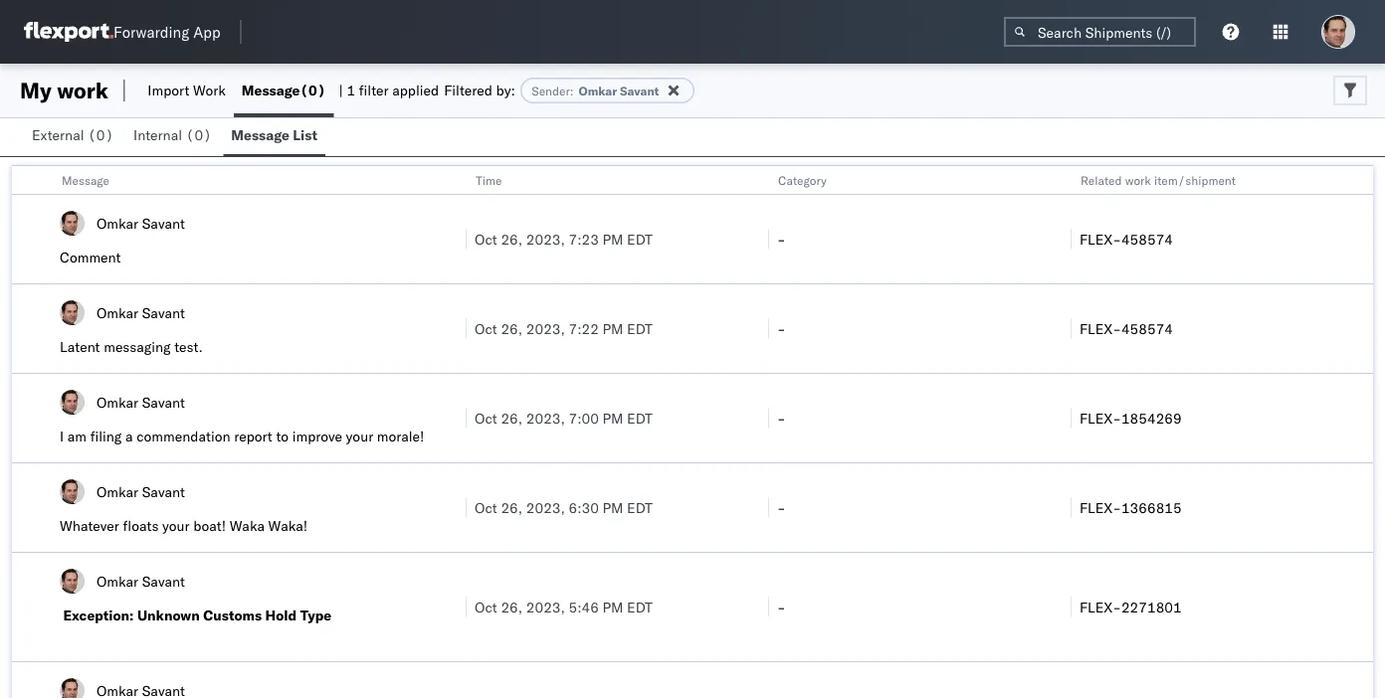Task type: locate. For each thing, give the bounding box(es) containing it.
1 flex- from the top
[[1080, 230, 1122, 248]]

0 horizontal spatial (0)
[[88, 126, 114, 144]]

oct for oct 26, 2023, 7:23 pm edt
[[475, 230, 498, 248]]

my work
[[20, 77, 108, 104]]

flex-
[[1080, 230, 1122, 248], [1080, 320, 1122, 337], [1080, 410, 1122, 427], [1080, 499, 1122, 517], [1080, 599, 1122, 616]]

work for related
[[1126, 173, 1152, 188]]

flex- 458574
[[1080, 230, 1174, 248], [1080, 320, 1174, 337]]

26, for oct 26, 2023, 7:22 pm edt
[[501, 320, 523, 337]]

2 flex- from the top
[[1080, 320, 1122, 337]]

forwarding
[[113, 22, 189, 41]]

savant up test.
[[142, 304, 185, 322]]

0 horizontal spatial work
[[57, 77, 108, 104]]

0 vertical spatial message
[[242, 82, 300, 99]]

26,
[[501, 230, 523, 248], [501, 320, 523, 337], [501, 410, 523, 427], [501, 499, 523, 517], [501, 599, 523, 616]]

am
[[67, 428, 87, 445]]

0 vertical spatial your
[[346, 428, 373, 445]]

3 - from the top
[[777, 410, 786, 427]]

sender : omkar savant
[[532, 83, 659, 98]]

1 vertical spatial work
[[1126, 173, 1152, 188]]

oct for oct 26, 2023, 5:46 pm edt
[[475, 599, 498, 616]]

26, for oct 26, 2023, 7:23 pm edt
[[501, 230, 523, 248]]

omkar up filing
[[97, 394, 138, 411]]

(0) right external
[[88, 126, 114, 144]]

edt right "7:23"
[[627, 230, 653, 248]]

flex- for oct 26, 2023, 7:23 pm edt
[[1080, 230, 1122, 248]]

omkar savant up messaging
[[97, 304, 185, 322]]

omkar up 'comment' at left
[[97, 215, 138, 232]]

2023, left 5:46
[[526, 599, 565, 616]]

flex- 1366815
[[1080, 499, 1182, 517]]

1 458574 from the top
[[1122, 230, 1174, 248]]

4 flex- from the top
[[1080, 499, 1122, 517]]

by:
[[496, 82, 515, 99]]

omkar savant up unknown
[[97, 573, 185, 590]]

26, for oct 26, 2023, 5:46 pm edt
[[501, 599, 523, 616]]

i
[[60, 428, 64, 445]]

2 26, from the top
[[501, 320, 523, 337]]

- for oct 26, 2023, 6:30 pm edt
[[777, 499, 786, 517]]

7:23
[[569, 230, 599, 248]]

oct down the time on the left
[[475, 230, 498, 248]]

oct 26, 2023, 7:23 pm edt
[[475, 230, 653, 248]]

458574
[[1122, 230, 1174, 248], [1122, 320, 1174, 337]]

3 resize handle column header from the left
[[1047, 166, 1071, 699]]

0 vertical spatial 458574
[[1122, 230, 1174, 248]]

2 vertical spatial message
[[62, 173, 109, 188]]

import
[[148, 82, 189, 99]]

4 26, from the top
[[501, 499, 523, 517]]

4 oct from the top
[[475, 499, 498, 517]]

omkar savant for latent
[[97, 304, 185, 322]]

omkar savant for i
[[97, 394, 185, 411]]

0 vertical spatial work
[[57, 77, 108, 104]]

2 omkar savant from the top
[[97, 304, 185, 322]]

omkar right :
[[579, 83, 617, 98]]

26, left 7:22
[[501, 320, 523, 337]]

applied
[[392, 82, 439, 99]]

3 edt from the top
[[627, 410, 653, 427]]

edt right 6:30
[[627, 499, 653, 517]]

3 26, from the top
[[501, 410, 523, 427]]

2023, for 5:46
[[526, 599, 565, 616]]

- for oct 26, 2023, 5:46 pm edt
[[777, 599, 786, 616]]

external (0) button
[[24, 117, 126, 156]]

savant up whatever floats your boat! waka waka!
[[142, 483, 185, 501]]

1 vertical spatial flex- 458574
[[1080, 320, 1174, 337]]

your left the boat!
[[162, 518, 190, 535]]

pm
[[603, 230, 624, 248], [603, 320, 624, 337], [603, 410, 624, 427], [603, 499, 624, 517], [603, 599, 624, 616]]

message left list
[[231, 126, 290, 144]]

edt
[[627, 230, 653, 248], [627, 320, 653, 337], [627, 410, 653, 427], [627, 499, 653, 517], [627, 599, 653, 616]]

5 2023, from the top
[[526, 599, 565, 616]]

omkar up floats
[[97, 483, 138, 501]]

1 horizontal spatial (0)
[[186, 126, 212, 144]]

pm right "7:23"
[[603, 230, 624, 248]]

4 pm from the top
[[603, 499, 624, 517]]

26, left 7:00
[[501, 410, 523, 427]]

1 pm from the top
[[603, 230, 624, 248]]

savant
[[620, 83, 659, 98], [142, 215, 185, 232], [142, 304, 185, 322], [142, 394, 185, 411], [142, 483, 185, 501], [142, 573, 185, 590]]

message down external (0) button
[[62, 173, 109, 188]]

pm right 5:46
[[603, 599, 624, 616]]

omkar savant up the a
[[97, 394, 185, 411]]

flex- 458574 for oct 26, 2023, 7:22 pm edt
[[1080, 320, 1174, 337]]

| 1 filter applied filtered by:
[[339, 82, 515, 99]]

3 pm from the top
[[603, 410, 624, 427]]

2023, for 7:23
[[526, 230, 565, 248]]

savant for latent
[[142, 304, 185, 322]]

2 horizontal spatial (0)
[[300, 82, 326, 99]]

omkar savant
[[97, 215, 185, 232], [97, 304, 185, 322], [97, 394, 185, 411], [97, 483, 185, 501], [97, 573, 185, 590]]

4 resize handle column header from the left
[[1350, 166, 1374, 699]]

(0)
[[300, 82, 326, 99], [88, 126, 114, 144], [186, 126, 212, 144]]

to
[[276, 428, 289, 445]]

1366815
[[1122, 499, 1182, 517]]

pm for 5:46
[[603, 599, 624, 616]]

5 flex- from the top
[[1080, 599, 1122, 616]]

message list button
[[223, 117, 326, 156]]

flex- 458574 down related at right top
[[1080, 230, 1174, 248]]

5 26, from the top
[[501, 599, 523, 616]]

oct left 7:22
[[475, 320, 498, 337]]

5 - from the top
[[777, 599, 786, 616]]

message
[[242, 82, 300, 99], [231, 126, 290, 144], [62, 173, 109, 188]]

4 - from the top
[[777, 499, 786, 517]]

(0) for external (0)
[[88, 126, 114, 144]]

2 458574 from the top
[[1122, 320, 1174, 337]]

edt for oct 26, 2023, 6:30 pm edt
[[627, 499, 653, 517]]

omkar
[[579, 83, 617, 98], [97, 215, 138, 232], [97, 304, 138, 322], [97, 394, 138, 411], [97, 483, 138, 501], [97, 573, 138, 590]]

edt right 5:46
[[627, 599, 653, 616]]

i am filing a commendation report to improve your morale!
[[60, 428, 425, 445]]

(0) right internal in the left top of the page
[[186, 126, 212, 144]]

26, left 5:46
[[501, 599, 523, 616]]

1 2023, from the top
[[526, 230, 565, 248]]

2 resize handle column header from the left
[[745, 166, 769, 699]]

2023, left 6:30
[[526, 499, 565, 517]]

458574 down related work item/shipment
[[1122, 230, 1174, 248]]

2 edt from the top
[[627, 320, 653, 337]]

5 edt from the top
[[627, 599, 653, 616]]

(0) for internal (0)
[[186, 126, 212, 144]]

omkar up the exception:
[[97, 573, 138, 590]]

1 - from the top
[[777, 230, 786, 248]]

resize handle column header for category
[[1047, 166, 1071, 699]]

boat!
[[193, 518, 226, 535]]

whatever
[[60, 518, 119, 535]]

2 2023, from the top
[[526, 320, 565, 337]]

3 flex- from the top
[[1080, 410, 1122, 427]]

4 edt from the top
[[627, 499, 653, 517]]

improve
[[292, 428, 342, 445]]

morale!
[[377, 428, 425, 445]]

- for oct 26, 2023, 7:22 pm edt
[[777, 320, 786, 337]]

sender
[[532, 83, 570, 98]]

edt for oct 26, 2023, 7:00 pm edt
[[627, 410, 653, 427]]

flex- for oct 26, 2023, 6:30 pm edt
[[1080, 499, 1122, 517]]

(0) inside internal (0) button
[[186, 126, 212, 144]]

your
[[346, 428, 373, 445], [162, 518, 190, 535]]

26, down the time on the left
[[501, 230, 523, 248]]

my
[[20, 77, 52, 104]]

omkar savant up 'comment' at left
[[97, 215, 185, 232]]

commendation
[[137, 428, 231, 445]]

oct for oct 26, 2023, 6:30 pm edt
[[475, 499, 498, 517]]

work up external (0)
[[57, 77, 108, 104]]

pm right 7:22
[[603, 320, 624, 337]]

savant up commendation
[[142, 394, 185, 411]]

2023, left 7:22
[[526, 320, 565, 337]]

5 omkar savant from the top
[[97, 573, 185, 590]]

(0) inside external (0) button
[[88, 126, 114, 144]]

2 pm from the top
[[603, 320, 624, 337]]

work
[[57, 77, 108, 104], [1126, 173, 1152, 188]]

messaging
[[104, 338, 171, 356]]

edt right 7:22
[[627, 320, 653, 337]]

related work item/shipment
[[1081, 173, 1236, 188]]

26, left 6:30
[[501, 499, 523, 517]]

3 oct from the top
[[475, 410, 498, 427]]

omkar up latent messaging test.
[[97, 304, 138, 322]]

3 2023, from the top
[[526, 410, 565, 427]]

2023, left 7:00
[[526, 410, 565, 427]]

resize handle column header
[[442, 166, 466, 699], [745, 166, 769, 699], [1047, 166, 1071, 699], [1350, 166, 1374, 699]]

edt right 7:00
[[627, 410, 653, 427]]

message up message list
[[242, 82, 300, 99]]

oct left 6:30
[[475, 499, 498, 517]]

1 vertical spatial 458574
[[1122, 320, 1174, 337]]

message inside button
[[231, 126, 290, 144]]

6:30
[[569, 499, 599, 517]]

1 resize handle column header from the left
[[442, 166, 466, 699]]

1 edt from the top
[[627, 230, 653, 248]]

4 omkar savant from the top
[[97, 483, 185, 501]]

3 omkar savant from the top
[[97, 394, 185, 411]]

1 flex- 458574 from the top
[[1080, 230, 1174, 248]]

flex- 458574 up flex- 1854269
[[1080, 320, 1174, 337]]

import work button
[[140, 64, 234, 117]]

1 vertical spatial your
[[162, 518, 190, 535]]

2 flex- 458574 from the top
[[1080, 320, 1174, 337]]

1 vertical spatial message
[[231, 126, 290, 144]]

oct
[[475, 230, 498, 248], [475, 320, 498, 337], [475, 410, 498, 427], [475, 499, 498, 517], [475, 599, 498, 616]]

edt for oct 26, 2023, 7:23 pm edt
[[627, 230, 653, 248]]

oct 26, 2023, 6:30 pm edt
[[475, 499, 653, 517]]

pm for 7:00
[[603, 410, 624, 427]]

internal (0)
[[133, 126, 212, 144]]

oct left 7:00
[[475, 410, 498, 427]]

5 pm from the top
[[603, 599, 624, 616]]

savant right :
[[620, 83, 659, 98]]

savant up unknown
[[142, 573, 185, 590]]

4 2023, from the top
[[526, 499, 565, 517]]

test.
[[174, 338, 203, 356]]

internal
[[133, 126, 182, 144]]

-
[[777, 230, 786, 248], [777, 320, 786, 337], [777, 410, 786, 427], [777, 499, 786, 517], [777, 599, 786, 616]]

resize handle column header for message
[[442, 166, 466, 699]]

458574 up 1854269
[[1122, 320, 1174, 337]]

5:46
[[569, 599, 599, 616]]

oct 26, 2023, 7:22 pm edt
[[475, 320, 653, 337]]

(0) left |
[[300, 82, 326, 99]]

1 omkar savant from the top
[[97, 215, 185, 232]]

oct 26, 2023, 7:00 pm edt
[[475, 410, 653, 427]]

2 - from the top
[[777, 320, 786, 337]]

external
[[32, 126, 84, 144]]

your left morale!
[[346, 428, 373, 445]]

1 horizontal spatial work
[[1126, 173, 1152, 188]]

pm right 7:00
[[603, 410, 624, 427]]

unknown
[[137, 607, 200, 625]]

2023,
[[526, 230, 565, 248], [526, 320, 565, 337], [526, 410, 565, 427], [526, 499, 565, 517], [526, 599, 565, 616]]

work right related at right top
[[1126, 173, 1152, 188]]

pm right 6:30
[[603, 499, 624, 517]]

7:00
[[569, 410, 599, 427]]

1 26, from the top
[[501, 230, 523, 248]]

:
[[570, 83, 574, 98]]

oct left 5:46
[[475, 599, 498, 616]]

flex- 458574 for oct 26, 2023, 7:23 pm edt
[[1080, 230, 1174, 248]]

savant down internal (0) button
[[142, 215, 185, 232]]

0 vertical spatial flex- 458574
[[1080, 230, 1174, 248]]

1 oct from the top
[[475, 230, 498, 248]]

omkar savant up floats
[[97, 483, 185, 501]]

5 oct from the top
[[475, 599, 498, 616]]

2 oct from the top
[[475, 320, 498, 337]]

2023, left "7:23"
[[526, 230, 565, 248]]



Task type: vqa. For each thing, say whether or not it's contained in the screenshot.
EDT associated with Oct 26, 2023, 7:22 PM EDT
yes



Task type: describe. For each thing, give the bounding box(es) containing it.
external (0)
[[32, 126, 114, 144]]

list
[[293, 126, 318, 144]]

report
[[234, 428, 273, 445]]

import work
[[148, 82, 226, 99]]

filter
[[359, 82, 389, 99]]

message for (0)
[[242, 82, 300, 99]]

2023, for 6:30
[[526, 499, 565, 517]]

item/shipment
[[1155, 173, 1236, 188]]

oct for oct 26, 2023, 7:00 pm edt
[[475, 410, 498, 427]]

waka
[[230, 518, 265, 535]]

message for list
[[231, 126, 290, 144]]

message (0)
[[242, 82, 326, 99]]

- for oct 26, 2023, 7:23 pm edt
[[777, 230, 786, 248]]

flex- 1854269
[[1080, 410, 1182, 427]]

2023, for 7:22
[[526, 320, 565, 337]]

omkar for latent
[[97, 304, 138, 322]]

pm for 7:23
[[603, 230, 624, 248]]

waka!
[[268, 518, 308, 535]]

omkar for i
[[97, 394, 138, 411]]

forwarding app link
[[24, 22, 221, 42]]

forwarding app
[[113, 22, 221, 41]]

omkar savant for exception:
[[97, 573, 185, 590]]

oct 26, 2023, 5:46 pm edt
[[475, 599, 653, 616]]

work for my
[[57, 77, 108, 104]]

savant for exception:
[[142, 573, 185, 590]]

458574 for oct 26, 2023, 7:22 pm edt
[[1122, 320, 1174, 337]]

Search Shipments (/) text field
[[1004, 17, 1197, 47]]

458574 for oct 26, 2023, 7:23 pm edt
[[1122, 230, 1174, 248]]

7:22
[[569, 320, 599, 337]]

floats
[[123, 518, 159, 535]]

latent
[[60, 338, 100, 356]]

flexport. image
[[24, 22, 113, 42]]

2023, for 7:00
[[526, 410, 565, 427]]

omkar for exception:
[[97, 573, 138, 590]]

category
[[778, 173, 827, 188]]

exception:
[[63, 607, 134, 625]]

oct for oct 26, 2023, 7:22 pm edt
[[475, 320, 498, 337]]

internal (0) button
[[126, 117, 223, 156]]

savant for i
[[142, 394, 185, 411]]

flex- for oct 26, 2023, 7:00 pm edt
[[1080, 410, 1122, 427]]

pm for 6:30
[[603, 499, 624, 517]]

time
[[476, 173, 502, 188]]

comment
[[60, 249, 121, 266]]

0 horizontal spatial your
[[162, 518, 190, 535]]

message list
[[231, 126, 318, 144]]

filing
[[90, 428, 122, 445]]

pm for 7:22
[[603, 320, 624, 337]]

savant for whatever
[[142, 483, 185, 501]]

work
[[193, 82, 226, 99]]

- for oct 26, 2023, 7:00 pm edt
[[777, 410, 786, 427]]

exception: unknown customs hold type
[[63, 607, 332, 625]]

whatever floats your boat! waka waka!
[[60, 518, 308, 535]]

resize handle column header for time
[[745, 166, 769, 699]]

flex- 2271801
[[1080, 599, 1182, 616]]

edt for oct 26, 2023, 5:46 pm edt
[[627, 599, 653, 616]]

edt for oct 26, 2023, 7:22 pm edt
[[627, 320, 653, 337]]

flex- for oct 26, 2023, 5:46 pm edt
[[1080, 599, 1122, 616]]

app
[[193, 22, 221, 41]]

2271801
[[1122, 599, 1182, 616]]

omkar for whatever
[[97, 483, 138, 501]]

latent messaging test.
[[60, 338, 203, 356]]

flex- for oct 26, 2023, 7:22 pm edt
[[1080, 320, 1122, 337]]

1 horizontal spatial your
[[346, 428, 373, 445]]

related
[[1081, 173, 1122, 188]]

omkar for comment
[[97, 215, 138, 232]]

a
[[125, 428, 133, 445]]

omkar savant for whatever
[[97, 483, 185, 501]]

(0) for message (0)
[[300, 82, 326, 99]]

hold
[[265, 607, 297, 625]]

|
[[339, 82, 343, 99]]

savant for comment
[[142, 215, 185, 232]]

26, for oct 26, 2023, 7:00 pm edt
[[501, 410, 523, 427]]

type
[[300, 607, 332, 625]]

resize handle column header for related work item/shipment
[[1350, 166, 1374, 699]]

filtered
[[444, 82, 493, 99]]

customs
[[203, 607, 262, 625]]

1
[[347, 82, 355, 99]]

omkar savant for comment
[[97, 215, 185, 232]]

26, for oct 26, 2023, 6:30 pm edt
[[501, 499, 523, 517]]

1854269
[[1122, 410, 1182, 427]]



